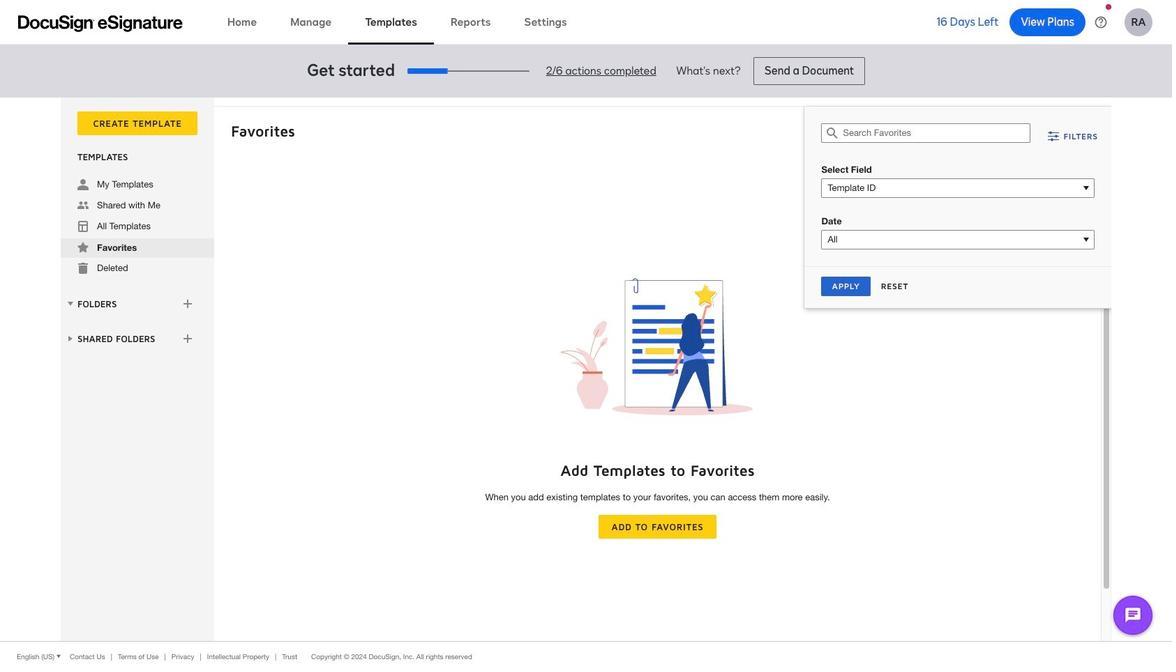 Task type: locate. For each thing, give the bounding box(es) containing it.
templates image
[[77, 221, 89, 232]]

trash image
[[77, 263, 89, 274]]

view folders image
[[65, 298, 76, 310]]

shared image
[[77, 200, 89, 211]]

user image
[[77, 179, 89, 190]]

Search Favorites text field
[[843, 124, 1030, 142]]



Task type: describe. For each thing, give the bounding box(es) containing it.
secondary navigation region
[[61, 98, 1115, 642]]

more info region
[[0, 642, 1172, 672]]

docusign esignature image
[[18, 15, 183, 32]]

view shared folders image
[[65, 333, 76, 345]]

star filled image
[[77, 242, 89, 253]]



Task type: vqa. For each thing, say whether or not it's contained in the screenshot.
Search Folder text field
no



